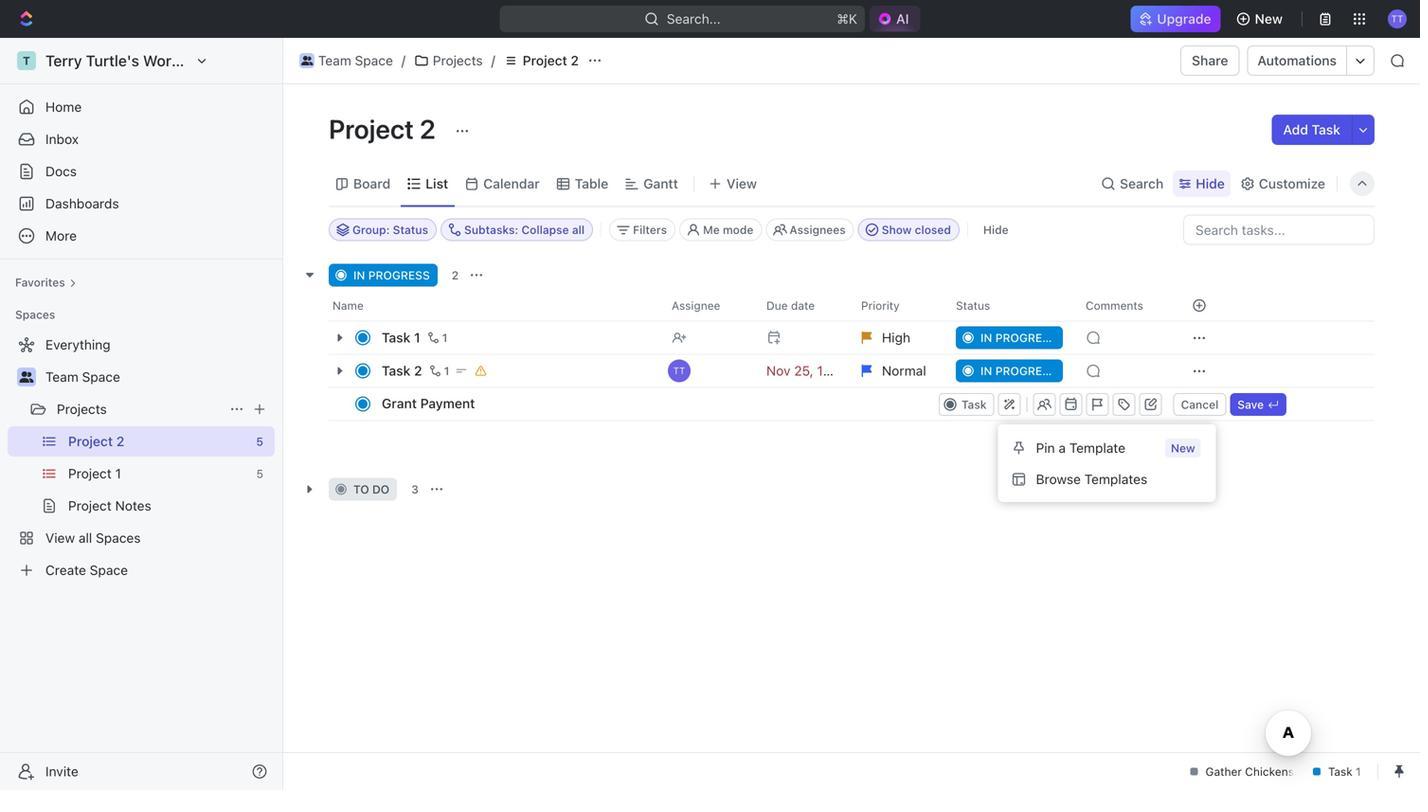 Task type: locate. For each thing, give the bounding box(es) containing it.
team space link inside the sidebar navigation
[[45, 362, 271, 392]]

1 vertical spatial space
[[82, 369, 120, 385]]

tree containing team space
[[8, 330, 275, 586]]

1
[[414, 330, 420, 345], [442, 331, 448, 344], [444, 364, 449, 378]]

board link
[[350, 171, 391, 197]]

new down cancel button
[[1171, 441, 1195, 455]]

project
[[523, 53, 567, 68], [329, 113, 414, 144]]

new
[[1255, 11, 1283, 27], [1171, 441, 1195, 455]]

1 button right task 2 at the top left of the page
[[426, 361, 452, 380]]

task up task 2 at the top left of the page
[[382, 330, 411, 345]]

1 vertical spatial project 2
[[329, 113, 441, 144]]

1 horizontal spatial project 2
[[523, 53, 579, 68]]

project 2
[[523, 53, 579, 68], [329, 113, 441, 144]]

projects link
[[409, 49, 488, 72], [57, 394, 222, 424]]

space inside tree
[[82, 369, 120, 385]]

docs link
[[8, 156, 275, 187]]

1 vertical spatial task
[[382, 330, 411, 345]]

hide button
[[976, 218, 1016, 241]]

Search tasks... text field
[[1184, 216, 1374, 244]]

3
[[411, 483, 419, 496]]

board
[[353, 176, 391, 191]]

0 horizontal spatial /
[[402, 53, 405, 68]]

tree inside the sidebar navigation
[[8, 330, 275, 586]]

new up the automations
[[1255, 11, 1283, 27]]

1 right task 1
[[442, 331, 448, 344]]

1 vertical spatial hide
[[983, 223, 1009, 236]]

0 horizontal spatial team space link
[[45, 362, 271, 392]]

projects
[[433, 53, 483, 68], [57, 401, 107, 417]]

Task Name text field
[[382, 388, 935, 418]]

team space right user group image on the left of page
[[318, 53, 393, 68]]

space
[[355, 53, 393, 68], [82, 369, 120, 385]]

1 horizontal spatial /
[[491, 53, 495, 68]]

favorites
[[15, 276, 65, 289]]

1 vertical spatial team space
[[45, 369, 120, 385]]

dashboards link
[[8, 189, 275, 219]]

list
[[426, 176, 448, 191]]

spaces
[[15, 308, 55, 321]]

1 horizontal spatial new
[[1255, 11, 1283, 27]]

0 horizontal spatial space
[[82, 369, 120, 385]]

1 vertical spatial projects link
[[57, 394, 222, 424]]

team right user group image on the left of page
[[318, 53, 351, 68]]

upgrade
[[1157, 11, 1211, 27]]

inbox
[[45, 131, 79, 147]]

1 for task 2
[[444, 364, 449, 378]]

0 vertical spatial 1 button
[[424, 328, 450, 347]]

1 vertical spatial team
[[45, 369, 78, 385]]

1 vertical spatial 1 button
[[426, 361, 452, 380]]

1 up task 2 at the top left of the page
[[414, 330, 420, 345]]

0 horizontal spatial team
[[45, 369, 78, 385]]

1 horizontal spatial team space link
[[295, 49, 398, 72]]

0 vertical spatial task
[[1312, 122, 1341, 137]]

space right user group image on the left of page
[[355, 53, 393, 68]]

home link
[[8, 92, 275, 122]]

table
[[575, 176, 608, 191]]

1 vertical spatial team space link
[[45, 362, 271, 392]]

1 vertical spatial projects
[[57, 401, 107, 417]]

search...
[[667, 11, 721, 27]]

1 horizontal spatial space
[[355, 53, 393, 68]]

dashboards
[[45, 196, 119, 211]]

0 horizontal spatial project 2
[[329, 113, 441, 144]]

template
[[1069, 440, 1126, 456]]

team
[[318, 53, 351, 68], [45, 369, 78, 385]]

task inside button
[[1312, 122, 1341, 137]]

/
[[402, 53, 405, 68], [491, 53, 495, 68]]

1 button
[[424, 328, 450, 347], [426, 361, 452, 380]]

task down task 1
[[382, 363, 411, 379]]

automations button
[[1248, 46, 1346, 75]]

1 horizontal spatial team
[[318, 53, 351, 68]]

1 horizontal spatial projects
[[433, 53, 483, 68]]

new button
[[1228, 4, 1294, 34]]

task for task 1
[[382, 330, 411, 345]]

team space inside the sidebar navigation
[[45, 369, 120, 385]]

1 horizontal spatial hide
[[1196, 176, 1225, 191]]

0 vertical spatial team
[[318, 53, 351, 68]]

share
[[1192, 53, 1228, 68]]

team space right user group icon
[[45, 369, 120, 385]]

2 vertical spatial task
[[382, 363, 411, 379]]

0 vertical spatial project
[[523, 53, 567, 68]]

in progress
[[353, 269, 430, 282]]

tree
[[8, 330, 275, 586]]

0 vertical spatial new
[[1255, 11, 1283, 27]]

hide
[[1196, 176, 1225, 191], [983, 223, 1009, 236]]

automations
[[1258, 53, 1337, 68]]

cancel button
[[1173, 393, 1226, 416]]

1 vertical spatial new
[[1171, 441, 1195, 455]]

task 1
[[382, 330, 420, 345]]

space right user group icon
[[82, 369, 120, 385]]

1 right task 2 at the top left of the page
[[444, 364, 449, 378]]

0 horizontal spatial project
[[329, 113, 414, 144]]

pin a template
[[1036, 440, 1126, 456]]

0 horizontal spatial team space
[[45, 369, 120, 385]]

project 2 inside project 2 link
[[523, 53, 579, 68]]

team inside the sidebar navigation
[[45, 369, 78, 385]]

1 horizontal spatial projects link
[[409, 49, 488, 72]]

gantt
[[643, 176, 678, 191]]

0 horizontal spatial hide
[[983, 223, 1009, 236]]

calendar link
[[480, 171, 540, 197]]

browse templates
[[1036, 471, 1148, 487]]

task right add
[[1312, 122, 1341, 137]]

team space link
[[295, 49, 398, 72], [45, 362, 271, 392]]

0 vertical spatial projects link
[[409, 49, 488, 72]]

1 horizontal spatial team space
[[318, 53, 393, 68]]

task for task 2
[[382, 363, 411, 379]]

0 vertical spatial project 2
[[523, 53, 579, 68]]

0 horizontal spatial projects
[[57, 401, 107, 417]]

1 button right task 1
[[424, 328, 450, 347]]

customize button
[[1234, 171, 1331, 197]]

2
[[571, 53, 579, 68], [420, 113, 436, 144], [452, 269, 459, 282], [414, 363, 422, 379]]

0 vertical spatial space
[[355, 53, 393, 68]]

favorites button
[[8, 271, 84, 294]]

task
[[1312, 122, 1341, 137], [382, 330, 411, 345], [382, 363, 411, 379]]

project 2 link
[[499, 49, 584, 72]]

0 vertical spatial hide
[[1196, 176, 1225, 191]]

team space
[[318, 53, 393, 68], [45, 369, 120, 385]]

add
[[1283, 122, 1308, 137]]

team right user group icon
[[45, 369, 78, 385]]

add task
[[1283, 122, 1341, 137]]

hide inside button
[[983, 223, 1009, 236]]

1 vertical spatial project
[[329, 113, 414, 144]]



Task type: vqa. For each thing, say whether or not it's contained in the screenshot.
the bottom the user group IMAGE
no



Task type: describe. For each thing, give the bounding box(es) containing it.
user group image
[[301, 56, 313, 65]]

cancel
[[1181, 398, 1219, 411]]

save button
[[1230, 393, 1287, 416]]

share button
[[1181, 45, 1240, 76]]

save
[[1238, 398, 1264, 411]]

inbox link
[[8, 124, 275, 154]]

0 vertical spatial team space link
[[295, 49, 398, 72]]

1 button for 1
[[424, 328, 450, 347]]

list link
[[422, 171, 448, 197]]

1 / from the left
[[402, 53, 405, 68]]

hide button
[[1173, 171, 1231, 197]]

add task button
[[1272, 115, 1352, 145]]

progress
[[368, 269, 430, 282]]

assignees
[[790, 223, 846, 236]]

projects inside tree
[[57, 401, 107, 417]]

search button
[[1095, 171, 1169, 197]]

home
[[45, 99, 82, 115]]

0 horizontal spatial projects link
[[57, 394, 222, 424]]

templates
[[1085, 471, 1148, 487]]

1 horizontal spatial project
[[523, 53, 567, 68]]

2 / from the left
[[491, 53, 495, 68]]

1 for task 1
[[442, 331, 448, 344]]

docs
[[45, 163, 77, 179]]

to do
[[353, 483, 390, 496]]

user group image
[[19, 371, 34, 383]]

to
[[353, 483, 369, 496]]

a
[[1059, 440, 1066, 456]]

browse templates button
[[1006, 464, 1209, 495]]

task 2
[[382, 363, 422, 379]]

assignees button
[[766, 218, 854, 241]]

search
[[1120, 176, 1164, 191]]

pin
[[1036, 440, 1055, 456]]

calendar
[[483, 176, 540, 191]]

⌘k
[[837, 11, 858, 27]]

in
[[353, 269, 365, 282]]

1 button for 2
[[426, 361, 452, 380]]

0 vertical spatial team space
[[318, 53, 393, 68]]

invite
[[45, 764, 78, 779]]

customize
[[1259, 176, 1325, 191]]

browse
[[1036, 471, 1081, 487]]

new inside button
[[1255, 11, 1283, 27]]

gantt link
[[640, 171, 678, 197]]

sidebar navigation
[[0, 38, 283, 790]]

0 vertical spatial projects
[[433, 53, 483, 68]]

hide inside dropdown button
[[1196, 176, 1225, 191]]

table link
[[571, 171, 608, 197]]

do
[[372, 483, 390, 496]]

0 horizontal spatial new
[[1171, 441, 1195, 455]]

upgrade link
[[1131, 6, 1221, 32]]



